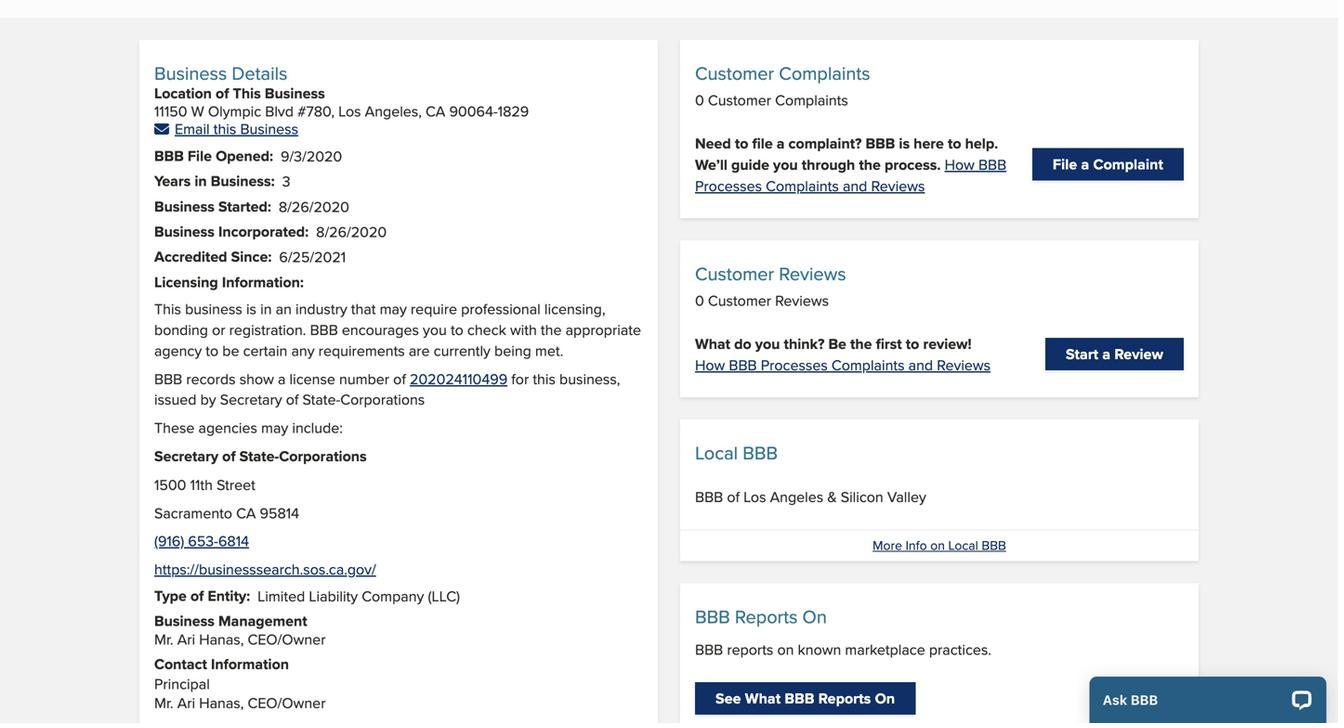 Task type: vqa. For each thing, say whether or not it's contained in the screenshot.
'Colorado' link
no



Task type: describe. For each thing, give the bounding box(es) containing it.
1829
[[498, 100, 529, 122]]

(llc)
[[428, 586, 460, 607]]

how inside what do you think? be the first to review! how bbb processes complaints and reviews
[[695, 354, 725, 376]]

and inside what do you think? be the first to review! how bbb processes complaints and reviews
[[909, 354, 933, 376]]

or
[[212, 319, 225, 341]]

: inside type of entity : limited liability company (llc) business management mr. ari hanas, ceo/owner contact information principal mr. ari hanas, ceo/owner
[[246, 586, 250, 607]]

through
[[802, 153, 855, 175]]

1 vertical spatial 8/26/2020
[[316, 221, 387, 243]]

11150
[[154, 100, 187, 122]]

licensing,
[[545, 298, 605, 320]]

in inside this business is in an industry that may require professional licensing, bonding or registration. bbb encourages you to check with the appropriate agency to be certain any requirements are currently being met.
[[260, 298, 272, 320]]

https://businesssearch.sos.ca.gov/ link
[[154, 559, 376, 580]]

a inside start a review link
[[1103, 343, 1111, 365]]

for this business, issued by
[[154, 368, 620, 411]]

this business is in an industry that may require professional licensing, bonding or registration. bbb encourages you to check with the appropriate agency to be certain any requirements are currently being met.
[[154, 298, 641, 361]]

may inside these agencies may include: secretary of state-corporations 1500 11th street sacramento ca 95814 (916) 653-6814 https://businesssearch.sos.ca.gov/
[[261, 417, 288, 439]]

review
[[1115, 343, 1164, 365]]

angeles,
[[365, 100, 422, 122]]

be
[[828, 333, 847, 355]]

1 vertical spatial los
[[744, 487, 766, 508]]

an
[[276, 298, 292, 320]]

that
[[351, 298, 376, 320]]

any
[[291, 340, 315, 361]]

olympic
[[208, 100, 261, 122]]

of for secretary of state-corporations
[[286, 389, 299, 411]]

0 for reviews
[[695, 290, 704, 311]]

ca inside these agencies may include: secretary of state-corporations 1500 11th street sacramento ca 95814 (916) 653-6814 https://businesssearch.sos.ca.gov/
[[236, 503, 256, 524]]

currently
[[434, 340, 491, 361]]

business details
[[154, 60, 288, 86]]

653-
[[188, 531, 218, 552]]

agency
[[154, 340, 202, 361]]

1 horizontal spatial ca
[[426, 100, 445, 122]]

email
[[175, 118, 210, 140]]

location
[[154, 82, 212, 104]]

local bbb
[[695, 440, 778, 467]]

see what bbb reports on link
[[695, 683, 916, 716]]

include:
[[292, 417, 343, 439]]

start a review link
[[1046, 338, 1184, 371]]

business inside type of entity : limited liability company (llc) business management mr. ari hanas, ceo/owner contact information principal mr. ari hanas, ceo/owner
[[154, 611, 215, 633]]

certain
[[243, 340, 287, 361]]

do
[[734, 333, 752, 355]]

liability
[[309, 586, 358, 607]]

business,
[[560, 368, 620, 390]]

more
[[873, 537, 902, 555]]

1 vertical spatial reports
[[819, 688, 871, 710]]

on inside bbb reports on bbb reports on known marketplace practices.
[[777, 639, 794, 661]]

years
[[154, 170, 191, 192]]

being
[[494, 340, 531, 361]]

90064-
[[449, 100, 498, 122]]

9/3/2020
[[281, 145, 342, 167]]

email this business button
[[154, 118, 298, 140]]

you inside this business is in an industry that may require professional licensing, bonding or registration. bbb encourages you to check with the appropriate agency to be certain any requirements are currently being met.
[[423, 319, 447, 341]]

guide
[[731, 153, 769, 175]]

complaints inside what do you think? be the first to review! how bbb processes complaints and reviews
[[832, 354, 905, 376]]

since
[[231, 246, 268, 268]]

bonding
[[154, 319, 208, 341]]

1 vertical spatial local
[[948, 537, 978, 555]]

requirements
[[318, 340, 405, 361]]

of for bbb of los angeles & silicon valley
[[727, 487, 740, 508]]

6814
[[218, 531, 249, 552]]

blvd
[[265, 100, 294, 122]]

202024110499 link
[[410, 368, 508, 390]]

may inside this business is in an industry that may require professional licensing, bonding or registration. bbb encourages you to check with the appropriate agency to be certain any requirements are currently being met.
[[380, 298, 407, 320]]

industry
[[296, 298, 347, 320]]

w
[[191, 100, 204, 122]]

registration.
[[229, 319, 306, 341]]

issued
[[154, 389, 197, 411]]

0 vertical spatial local
[[695, 440, 738, 467]]

incorporated
[[218, 221, 305, 243]]

to inside what do you think? be the first to review! how bbb processes complaints and reviews
[[906, 333, 919, 355]]

known
[[798, 639, 841, 661]]

records
[[186, 368, 236, 390]]

email this business
[[175, 118, 298, 140]]

how bbb processes complaints and reviews
[[695, 153, 1007, 196]]

process.
[[885, 153, 941, 175]]

of inside these agencies may include: secretary of state-corporations 1500 11th street sacramento ca 95814 (916) 653-6814 https://businesssearch.sos.ca.gov/
[[222, 446, 236, 467]]

licensing information:
[[154, 271, 304, 293]]

(916) 653-6814 link
[[154, 531, 249, 552]]

2 ceo/owner from the top
[[248, 693, 326, 714]]

marketplace
[[845, 639, 925, 661]]

of for type of entity : limited liability company (llc) business management mr. ari hanas, ceo/owner contact information principal mr. ari hanas, ceo/owner
[[190, 586, 204, 607]]

help.
[[965, 132, 998, 154]]

with
[[510, 319, 537, 341]]

business
[[185, 298, 242, 320]]

contact
[[154, 654, 207, 676]]

file
[[752, 132, 773, 154]]

this inside this business is in an industry that may require professional licensing, bonding or registration. bbb encourages you to check with the appropriate agency to be certain any requirements are currently being met.
[[154, 298, 181, 320]]

what do you think? be the first to review! how bbb processes complaints and reviews
[[695, 333, 991, 376]]

6/25/2021
[[279, 246, 346, 268]]

this for for
[[533, 368, 556, 390]]

: left "9/3/2020"
[[269, 145, 273, 167]]

started
[[218, 195, 268, 217]]

bbb inside this business is in an industry that may require professional licensing, bonding or registration. bbb encourages you to check with the appropriate agency to be certain any requirements are currently being met.
[[310, 319, 338, 341]]

by
[[200, 389, 216, 411]]

need
[[695, 132, 731, 154]]

professional
[[461, 298, 541, 320]]

bbb of los angeles & silicon valley
[[695, 487, 926, 508]]

file a complaint link
[[1032, 148, 1184, 181]]

type of entity : limited liability company (llc) business management mr. ari hanas, ceo/owner contact information principal mr. ari hanas, ceo/owner
[[154, 586, 460, 714]]

customer reviews 0 customer reviews
[[695, 261, 846, 311]]

bbb inside bbb file opened : 9/3/2020 years in business : 3 business started : 8/26/2020 business incorporated : 8/26/2020 accredited since : 6/25/2021
[[154, 145, 184, 167]]

1 horizontal spatial on
[[875, 688, 895, 710]]

1 hanas, from the top
[[199, 629, 244, 650]]

the inside this business is in an industry that may require professional licensing, bonding or registration. bbb encourages you to check with the appropriate agency to be certain any requirements are currently being met.
[[541, 319, 562, 341]]

company
[[362, 586, 424, 607]]

#780,
[[297, 100, 335, 122]]

processes inside how bbb processes complaints and reviews
[[695, 175, 762, 196]]

bbb down local bbb
[[695, 487, 723, 508]]

bbb right info
[[982, 537, 1006, 555]]

management
[[218, 611, 307, 633]]

opened
[[216, 145, 269, 167]]

reviews inside how bbb processes complaints and reviews
[[871, 175, 925, 196]]

to left check
[[451, 319, 464, 341]]

check
[[467, 319, 506, 341]]

https://businesssearch.sos.ca.gov/
[[154, 559, 376, 580]]

a inside file a complaint link
[[1081, 153, 1090, 175]]

3
[[282, 171, 290, 192]]

bbb file opened : 9/3/2020 years in business : 3 business started : 8/26/2020 business incorporated : 8/26/2020 accredited since : 6/25/2021
[[154, 145, 387, 268]]



Task type: locate. For each thing, give the bounding box(es) containing it.
on right info
[[930, 537, 945, 555]]

you right file
[[773, 153, 798, 175]]

you right the do
[[755, 333, 780, 355]]

in inside bbb file opened : 9/3/2020 years in business : 3 business started : 8/26/2020 business incorporated : 8/26/2020 accredited since : 6/25/2021
[[195, 170, 207, 192]]

start a review
[[1066, 343, 1164, 365]]

1 vertical spatial how
[[695, 354, 725, 376]]

0 horizontal spatial secretary
[[154, 446, 218, 467]]

what inside "see what bbb reports on" link
[[745, 688, 781, 710]]

0 vertical spatial state-
[[303, 389, 340, 411]]

to right 'here'
[[948, 132, 961, 154]]

see what bbb reports on
[[716, 688, 895, 710]]

0 vertical spatial hanas,
[[199, 629, 244, 650]]

and inside how bbb processes complaints and reviews
[[843, 175, 867, 196]]

bbb
[[866, 132, 895, 154], [154, 145, 184, 167], [979, 153, 1007, 175], [310, 319, 338, 341], [729, 354, 757, 376], [154, 368, 182, 390], [743, 440, 778, 467], [695, 487, 723, 508], [982, 537, 1006, 555], [695, 604, 730, 631], [695, 639, 723, 661], [785, 688, 815, 710]]

0 vertical spatial this
[[233, 82, 261, 104]]

0 horizontal spatial ca
[[236, 503, 256, 524]]

complaint?
[[789, 132, 862, 154]]

a right file
[[777, 132, 785, 154]]

1 horizontal spatial file
[[1053, 153, 1077, 175]]

ari down contact
[[177, 693, 195, 714]]

1 horizontal spatial los
[[744, 487, 766, 508]]

0 horizontal spatial is
[[246, 298, 256, 320]]

and right first
[[909, 354, 933, 376]]

to left file
[[735, 132, 749, 154]]

0 horizontal spatial on
[[777, 639, 794, 661]]

0 vertical spatial 0
[[695, 89, 704, 110]]

of right number
[[393, 368, 406, 390]]

1 horizontal spatial reports
[[819, 688, 871, 710]]

1 ceo/owner from the top
[[248, 629, 326, 650]]

0 horizontal spatial may
[[261, 417, 288, 439]]

1 vertical spatial on
[[777, 639, 794, 661]]

angeles
[[770, 487, 824, 508]]

start
[[1066, 343, 1099, 365]]

of up include:
[[286, 389, 299, 411]]

may left include:
[[261, 417, 288, 439]]

to
[[735, 132, 749, 154], [948, 132, 961, 154], [451, 319, 464, 341], [906, 333, 919, 355], [206, 340, 219, 361]]

1 horizontal spatial what
[[745, 688, 781, 710]]

how right 'here'
[[945, 153, 975, 175]]

state- up street
[[239, 446, 279, 467]]

what inside what do you think? be the first to review! how bbb processes complaints and reviews
[[695, 333, 731, 355]]

0 vertical spatial this
[[214, 118, 236, 140]]

8/26/2020 down 3
[[279, 196, 349, 217]]

may right that
[[380, 298, 407, 320]]

corporations inside these agencies may include: secretary of state-corporations 1500 11th street sacramento ca 95814 (916) 653-6814 https://businesssearch.sos.ca.gov/
[[279, 446, 367, 467]]

file a complaint
[[1053, 153, 1164, 175]]

0 vertical spatial los
[[338, 100, 361, 122]]

the
[[859, 153, 881, 175], [541, 319, 562, 341], [850, 333, 872, 355]]

0 horizontal spatial in
[[195, 170, 207, 192]]

(916)
[[154, 531, 184, 552]]

0 vertical spatial may
[[380, 298, 407, 320]]

secretary
[[220, 389, 282, 411], [154, 446, 218, 467]]

what left the do
[[695, 333, 731, 355]]

1 how bbb processes complaints and reviews link from the top
[[695, 153, 1007, 196]]

1 vertical spatial ceo/owner
[[248, 693, 326, 714]]

how bbb processes complaints and reviews link for need to file a complaint? bbb is here to help. we'll guide you through the process.
[[695, 153, 1007, 196]]

street
[[217, 474, 255, 496]]

1 mr. from the top
[[154, 629, 173, 650]]

0 horizontal spatial state-
[[239, 446, 279, 467]]

you
[[773, 153, 798, 175], [423, 319, 447, 341], [755, 333, 780, 355]]

0 vertical spatial what
[[695, 333, 731, 355]]

bbb left reports
[[695, 639, 723, 661]]

0 for complaints
[[695, 89, 704, 110]]

1 vertical spatial is
[[246, 298, 256, 320]]

1 vertical spatial this
[[533, 368, 556, 390]]

1 vertical spatial this
[[154, 298, 181, 320]]

bbb reports on bbb reports on known marketplace practices.
[[695, 604, 992, 661]]

bbb left 'here'
[[866, 132, 895, 154]]

a left complaint
[[1081, 153, 1090, 175]]

95814
[[260, 503, 299, 524]]

bbb up reports
[[695, 604, 730, 631]]

8/26/2020
[[279, 196, 349, 217], [316, 221, 387, 243]]

file left complaint
[[1053, 153, 1077, 175]]

secretary of state-corporations
[[220, 389, 425, 411]]

encourages
[[342, 319, 419, 341]]

require
[[411, 298, 457, 320]]

reports
[[735, 604, 798, 631], [819, 688, 871, 710]]

reports inside bbb reports on bbb reports on known marketplace practices.
[[735, 604, 798, 631]]

0 vertical spatial mr.
[[154, 629, 173, 650]]

1 vertical spatial corporations
[[279, 446, 367, 467]]

0 horizontal spatial on
[[803, 604, 827, 631]]

this right for
[[533, 368, 556, 390]]

1 ari from the top
[[177, 629, 195, 650]]

the inside what do you think? be the first to review! how bbb processes complaints and reviews
[[850, 333, 872, 355]]

the right with
[[541, 319, 562, 341]]

information:
[[222, 271, 304, 293]]

0 horizontal spatial los
[[338, 100, 361, 122]]

of down local bbb
[[727, 487, 740, 508]]

this up opened
[[214, 118, 236, 140]]

1 horizontal spatial this
[[533, 368, 556, 390]]

mr. up contact
[[154, 629, 173, 650]]

2 hanas, from the top
[[199, 693, 244, 714]]

show
[[239, 368, 274, 390]]

1 vertical spatial mr.
[[154, 693, 173, 714]]

0 vertical spatial and
[[843, 175, 867, 196]]

file inside bbb file opened : 9/3/2020 years in business : 3 business started : 8/26/2020 business incorporated : 8/26/2020 accredited since : 6/25/2021
[[188, 145, 212, 167]]

more info on local bbb
[[873, 537, 1006, 555]]

: up information:
[[268, 246, 272, 268]]

this for email
[[214, 118, 236, 140]]

1 vertical spatial what
[[745, 688, 781, 710]]

bbb left that
[[310, 319, 338, 341]]

this down licensing
[[154, 298, 181, 320]]

see
[[716, 688, 741, 710]]

bbb down known
[[785, 688, 815, 710]]

los left angeles
[[744, 487, 766, 508]]

0 horizontal spatial what
[[695, 333, 731, 355]]

what
[[695, 333, 731, 355], [745, 688, 781, 710]]

bbb inside how bbb processes complaints and reviews
[[979, 153, 1007, 175]]

0 horizontal spatial reports
[[735, 604, 798, 631]]

0 vertical spatial ari
[[177, 629, 195, 650]]

customer complaints 0 customer complaints
[[695, 60, 870, 110]]

valley
[[887, 487, 926, 508]]

accredited
[[154, 246, 227, 268]]

on inside bbb reports on bbb reports on known marketplace practices.
[[803, 604, 827, 631]]

of right type
[[190, 586, 204, 607]]

reviews inside what do you think? be the first to review! how bbb processes complaints and reviews
[[937, 354, 991, 376]]

is inside this business is in an industry that may require professional licensing, bonding or registration. bbb encourages you to check with the appropriate agency to be certain any requirements are currently being met.
[[246, 298, 256, 320]]

appropriate
[[566, 319, 641, 341]]

in right years
[[195, 170, 207, 192]]

bbb inside what do you think? be the first to review! how bbb processes complaints and reviews
[[729, 354, 757, 376]]

1 0 from the top
[[695, 89, 704, 110]]

hanas, down information
[[199, 693, 244, 714]]

ari up contact
[[177, 629, 195, 650]]

state- inside these agencies may include: secretary of state-corporations 1500 11th street sacramento ca 95814 (916) 653-6814 https://businesssearch.sos.ca.gov/
[[239, 446, 279, 467]]

1 vertical spatial how bbb processes complaints and reviews link
[[695, 354, 991, 376]]

corporations
[[340, 389, 425, 411], [279, 446, 367, 467]]

processes
[[695, 175, 762, 196], [761, 354, 828, 376]]

reports up reports
[[735, 604, 798, 631]]

1 vertical spatial on
[[875, 688, 895, 710]]

what right see
[[745, 688, 781, 710]]

review!
[[923, 333, 972, 355]]

0 inside customer complaints 0 customer complaints
[[695, 89, 704, 110]]

: up '6/25/2021'
[[305, 221, 309, 243]]

: left 3
[[271, 170, 275, 192]]

the inside need to file a complaint? bbb is here to help. we'll guide you through the process.
[[859, 153, 881, 175]]

how inside how bbb processes complaints and reviews
[[945, 153, 975, 175]]

corporations down include:
[[279, 446, 367, 467]]

: up the management
[[246, 586, 250, 607]]

a right start
[[1103, 343, 1111, 365]]

1 vertical spatial secretary
[[154, 446, 218, 467]]

of inside type of entity : limited liability company (llc) business management mr. ari hanas, ceo/owner contact information principal mr. ari hanas, ceo/owner
[[190, 586, 204, 607]]

1 vertical spatial and
[[909, 354, 933, 376]]

ca left 90064-
[[426, 100, 445, 122]]

1 vertical spatial processes
[[761, 354, 828, 376]]

8/26/2020 up '6/25/2021'
[[316, 221, 387, 243]]

met.
[[535, 340, 563, 361]]

0 horizontal spatial local
[[695, 440, 738, 467]]

state-
[[303, 389, 340, 411], [239, 446, 279, 467]]

on down marketplace
[[875, 688, 895, 710]]

complaint
[[1093, 153, 1164, 175]]

0 vertical spatial on
[[930, 537, 945, 555]]

11150 w olympic blvd #780, los angeles, ca 90064-1829
[[154, 100, 529, 122]]

is inside need to file a complaint? bbb is here to help. we'll guide you through the process.
[[899, 132, 910, 154]]

0 vertical spatial processes
[[695, 175, 762, 196]]

a right show
[[278, 368, 286, 390]]

1 horizontal spatial local
[[948, 537, 978, 555]]

are
[[409, 340, 430, 361]]

reviews
[[871, 175, 925, 196], [779, 261, 846, 287], [775, 290, 829, 311], [937, 354, 991, 376]]

on up known
[[803, 604, 827, 631]]

0 vertical spatial how bbb processes complaints and reviews link
[[695, 153, 1007, 196]]

processes down need
[[695, 175, 762, 196]]

bbb right 'here'
[[979, 153, 1007, 175]]

11th
[[190, 474, 213, 496]]

local
[[695, 440, 738, 467], [948, 537, 978, 555]]

secretary up agencies in the bottom left of the page
[[220, 389, 282, 411]]

ca down street
[[236, 503, 256, 524]]

in left an
[[260, 298, 272, 320]]

is left 'here'
[[899, 132, 910, 154]]

processes left be
[[761, 354, 828, 376]]

to left the be
[[206, 340, 219, 361]]

1 horizontal spatial how
[[945, 153, 975, 175]]

and
[[843, 175, 867, 196], [909, 354, 933, 376]]

for
[[511, 368, 529, 390]]

licensing
[[154, 271, 218, 293]]

complaints inside how bbb processes complaints and reviews
[[766, 175, 839, 196]]

1 horizontal spatial on
[[930, 537, 945, 555]]

this inside for this business, issued by
[[533, 368, 556, 390]]

is down information:
[[246, 298, 256, 320]]

0 vertical spatial ca
[[426, 100, 445, 122]]

number
[[339, 368, 389, 390]]

0 vertical spatial on
[[803, 604, 827, 631]]

1 horizontal spatial secretary
[[220, 389, 282, 411]]

of right w
[[216, 82, 229, 104]]

0 vertical spatial secretary
[[220, 389, 282, 411]]

bbb inside need to file a complaint? bbb is here to help. we'll guide you through the process.
[[866, 132, 895, 154]]

1 horizontal spatial this
[[233, 82, 261, 104]]

0 vertical spatial ceo/owner
[[248, 629, 326, 650]]

hanas,
[[199, 629, 244, 650], [199, 693, 244, 714]]

0 horizontal spatial how
[[695, 354, 725, 376]]

1 vertical spatial ca
[[236, 503, 256, 524]]

a inside need to file a complaint? bbb is here to help. we'll guide you through the process.
[[777, 132, 785, 154]]

practices.
[[929, 639, 992, 661]]

0 vertical spatial in
[[195, 170, 207, 192]]

how left the do
[[695, 354, 725, 376]]

we'll
[[695, 153, 728, 175]]

1 horizontal spatial may
[[380, 298, 407, 320]]

0 horizontal spatial this
[[214, 118, 236, 140]]

file down email on the left top of page
[[188, 145, 212, 167]]

processes inside what do you think? be the first to review! how bbb processes complaints and reviews
[[761, 354, 828, 376]]

ceo/owner down information
[[248, 693, 326, 714]]

you left check
[[423, 319, 447, 341]]

you inside what do you think? be the first to review! how bbb processes complaints and reviews
[[755, 333, 780, 355]]

0 vertical spatial 8/26/2020
[[279, 196, 349, 217]]

bbb up years
[[154, 145, 184, 167]]

los right #780,
[[338, 100, 361, 122]]

1 horizontal spatial in
[[260, 298, 272, 320]]

0 horizontal spatial file
[[188, 145, 212, 167]]

this left blvd
[[233, 82, 261, 104]]

: up incorporated on the left of the page
[[268, 195, 271, 217]]

0
[[695, 89, 704, 110], [695, 290, 704, 311]]

bbb up angeles
[[743, 440, 778, 467]]

state- up include:
[[303, 389, 340, 411]]

1 horizontal spatial and
[[909, 354, 933, 376]]

to right first
[[906, 333, 919, 355]]

of down agencies in the bottom left of the page
[[222, 446, 236, 467]]

the right be
[[850, 333, 872, 355]]

202024110499
[[410, 368, 508, 390]]

1 horizontal spatial is
[[899, 132, 910, 154]]

1 vertical spatial ari
[[177, 693, 195, 714]]

1 vertical spatial may
[[261, 417, 288, 439]]

secretary inside these agencies may include: secretary of state-corporations 1500 11th street sacramento ca 95814 (916) 653-6814 https://businesssearch.sos.ca.gov/
[[154, 446, 218, 467]]

2 ari from the top
[[177, 693, 195, 714]]

1 vertical spatial 0
[[695, 290, 704, 311]]

0 vertical spatial corporations
[[340, 389, 425, 411]]

bbb records show a license number of 202024110499
[[154, 368, 508, 390]]

1 vertical spatial hanas,
[[199, 693, 244, 714]]

ceo/owner down limited
[[248, 629, 326, 650]]

how bbb processes complaints and reviews link for what do you think? be the first to review!
[[695, 354, 991, 376]]

the right through
[[859, 153, 881, 175]]

need to file a complaint? bbb is here to help. we'll guide you through the process.
[[695, 132, 998, 175]]

secretary down the these
[[154, 446, 218, 467]]

silicon
[[841, 487, 884, 508]]

you inside need to file a complaint? bbb is here to help. we'll guide you through the process.
[[773, 153, 798, 175]]

0 horizontal spatial and
[[843, 175, 867, 196]]

reports down known
[[819, 688, 871, 710]]

sacramento
[[154, 503, 232, 524]]

info
[[906, 537, 927, 555]]

2 how bbb processes complaints and reviews link from the top
[[695, 354, 991, 376]]

mr. down contact
[[154, 693, 173, 714]]

and down 'complaint?'
[[843, 175, 867, 196]]

be
[[222, 340, 239, 361]]

of for location of this business
[[216, 82, 229, 104]]

0 horizontal spatial this
[[154, 298, 181, 320]]

a
[[777, 132, 785, 154], [1081, 153, 1090, 175], [1103, 343, 1111, 365], [278, 368, 286, 390]]

first
[[876, 333, 902, 355]]

2 0 from the top
[[695, 290, 704, 311]]

1 horizontal spatial state-
[[303, 389, 340, 411]]

0 vertical spatial how
[[945, 153, 975, 175]]

0 inside customer reviews 0 customer reviews
[[695, 290, 704, 311]]

agencies
[[198, 417, 257, 439]]

bbb left think?
[[729, 354, 757, 376]]

corporations down requirements
[[340, 389, 425, 411]]

bbb down agency
[[154, 368, 182, 390]]

details
[[232, 60, 288, 86]]

2 mr. from the top
[[154, 693, 173, 714]]

1 vertical spatial in
[[260, 298, 272, 320]]

on left known
[[777, 639, 794, 661]]

this
[[233, 82, 261, 104], [154, 298, 181, 320]]

0 vertical spatial is
[[899, 132, 910, 154]]

entity
[[208, 586, 246, 607]]

type
[[154, 586, 187, 607]]

0 vertical spatial reports
[[735, 604, 798, 631]]

ca
[[426, 100, 445, 122], [236, 503, 256, 524]]

hanas, up information
[[199, 629, 244, 650]]

1 vertical spatial state-
[[239, 446, 279, 467]]



